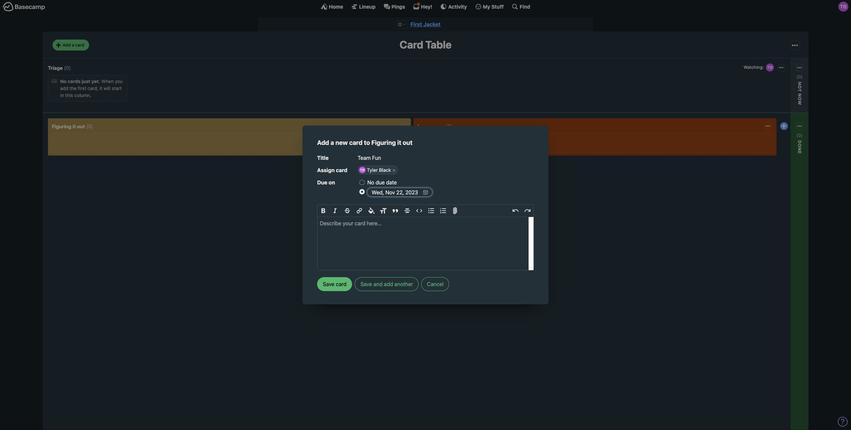 Task type: locate. For each thing, give the bounding box(es) containing it.
save
[[361, 281, 372, 287]]

card
[[400, 38, 423, 51]]

1 vertical spatial out
[[403, 139, 413, 146]]

1 vertical spatial add
[[384, 281, 393, 287]]

no due date
[[367, 180, 397, 186]]

n down d
[[797, 147, 803, 151]]

0 vertical spatial n
[[797, 93, 803, 97]]

t
[[797, 89, 803, 92]]

hey!
[[421, 3, 432, 9]]

0 horizontal spatial it
[[73, 123, 76, 129]]

no cards just yet
[[60, 79, 99, 84]]

add a new card to figuring it out
[[317, 139, 413, 146]]

option group
[[358, 158, 405, 174]]

first jacket
[[411, 21, 441, 27]]

o up "w"
[[797, 85, 803, 89]]

1 horizontal spatial figuring
[[372, 139, 396, 146]]

2 vertical spatial watching:
[[757, 146, 779, 151]]

o for n o t n o w
[[797, 85, 803, 89]]

another
[[395, 281, 413, 287]]

1 horizontal spatial a
[[331, 139, 334, 146]]

1 horizontal spatial add
[[384, 281, 393, 287]]

1 vertical spatial o
[[797, 97, 803, 101]]

o down t
[[797, 97, 803, 101]]

pings button
[[384, 3, 405, 10]]

date
[[386, 180, 397, 186]]

add a card
[[63, 42, 84, 48]]

×
[[393, 167, 396, 173]]

cancel
[[427, 281, 444, 287]]

1 horizontal spatial it
[[100, 86, 102, 91]]

None submit
[[756, 95, 802, 104], [358, 146, 405, 154], [756, 154, 802, 162], [358, 190, 405, 198], [358, 210, 405, 218], [358, 218, 405, 227], [317, 277, 352, 291], [756, 95, 802, 104], [358, 146, 405, 154], [756, 154, 802, 162], [358, 190, 405, 198], [358, 210, 405, 218], [358, 218, 405, 227], [317, 277, 352, 291]]

you
[[115, 79, 123, 84]]

0 vertical spatial it
[[100, 86, 102, 91]]

1 o from the top
[[797, 85, 803, 89]]

2 horizontal spatial add
[[360, 179, 368, 185]]

3 o from the top
[[797, 144, 803, 147]]

1 vertical spatial tyler black image
[[395, 136, 405, 145]]

in
[[418, 123, 422, 129]]

my stuff button
[[475, 3, 504, 10]]

figuring
[[52, 123, 71, 129], [372, 139, 396, 146]]

activity link
[[440, 3, 467, 10]]

stuff
[[492, 3, 504, 9]]

assign
[[317, 167, 335, 173]]

yet
[[91, 79, 99, 84]]

(0) right triage link
[[64, 65, 71, 71]]

it left will
[[100, 86, 102, 91]]

add inside '. when you add the first card, it will start in this column.'
[[60, 86, 68, 91]]

add up in
[[60, 86, 68, 91]]

add
[[60, 86, 68, 91], [384, 281, 393, 287]]

0 horizontal spatial no
[[60, 79, 67, 84]]

this
[[65, 93, 73, 98]]

0 horizontal spatial add
[[63, 42, 71, 48]]

no left cards
[[60, 79, 67, 84]]

it
[[100, 86, 102, 91], [73, 123, 76, 129], [397, 139, 401, 146]]

o up e
[[797, 144, 803, 147]]

0 horizontal spatial a
[[72, 42, 74, 48]]

1 horizontal spatial no
[[367, 180, 374, 186]]

(0)
[[64, 65, 71, 71], [797, 74, 803, 79], [86, 123, 93, 129], [446, 123, 453, 129], [797, 133, 803, 138]]

Choose date… field
[[367, 188, 432, 197]]

0 horizontal spatial out
[[77, 123, 85, 129]]

add card
[[360, 179, 379, 185]]

add right the and
[[384, 281, 393, 287]]

2 vertical spatial o
[[797, 144, 803, 147]]

0 vertical spatial add
[[60, 86, 68, 91]]

it inside '. when you add the first card, it will start in this column.'
[[100, 86, 102, 91]]

1 horizontal spatial add
[[317, 139, 329, 146]]

1 vertical spatial it
[[73, 123, 76, 129]]

color it red image
[[379, 159, 385, 165]]

add
[[63, 42, 71, 48], [317, 139, 329, 146], [360, 179, 368, 185]]

triage
[[48, 65, 63, 71]]

just
[[82, 79, 90, 84]]

1 vertical spatial a
[[331, 139, 334, 146]]

1 vertical spatial watching:
[[360, 138, 381, 144]]

tyler black ×
[[367, 167, 396, 173]]

1 vertical spatial no
[[367, 180, 374, 186]]

2 vertical spatial add
[[360, 179, 368, 185]]

0 vertical spatial o
[[797, 85, 803, 89]]

figuring right to
[[372, 139, 396, 146]]

o for d o n e
[[797, 144, 803, 147]]

figuring down in
[[52, 123, 71, 129]]

no inside add it to the schedule? option group
[[367, 180, 374, 186]]

add up triage (0)
[[63, 42, 71, 48]]

add for add a card
[[63, 42, 71, 48]]

0 vertical spatial no
[[60, 79, 67, 84]]

it up "color it purple" image
[[397, 139, 401, 146]]

switch accounts image
[[3, 2, 45, 12]]

to
[[364, 139, 370, 146]]

2 horizontal spatial it
[[397, 139, 401, 146]]

in progress link
[[418, 123, 445, 129]]

color it purple image
[[393, 159, 398, 165]]

it down this
[[73, 123, 76, 129]]

no
[[60, 79, 67, 84], [367, 180, 374, 186]]

out
[[77, 123, 85, 129], [403, 139, 413, 146]]

0 horizontal spatial add
[[60, 86, 68, 91]]

w
[[797, 101, 803, 105]]

0 vertical spatial a
[[72, 42, 74, 48]]

home
[[329, 3, 343, 9]]

add down color it blue icon
[[360, 179, 368, 185]]

cancel link
[[422, 277, 449, 291]]

home link
[[321, 3, 343, 10]]

d o n e
[[797, 140, 803, 154]]

figuring it out link
[[52, 123, 85, 129]]

1 vertical spatial add
[[317, 139, 329, 146]]

0 vertical spatial add
[[63, 42, 71, 48]]

2 vertical spatial it
[[397, 139, 401, 146]]

0 vertical spatial figuring
[[52, 123, 71, 129]]

1 vertical spatial n
[[797, 147, 803, 151]]

and
[[374, 281, 383, 287]]

no for no cards just yet
[[60, 79, 67, 84]]

color it brown image
[[373, 167, 378, 172]]

no left due
[[367, 180, 374, 186]]

progress
[[423, 123, 445, 129]]

card
[[75, 42, 84, 48], [349, 139, 363, 146], [336, 167, 348, 173], [370, 179, 379, 185]]

n
[[797, 93, 803, 97], [797, 147, 803, 151]]

watching:
[[744, 65, 764, 70], [360, 138, 381, 144], [757, 146, 779, 151]]

o
[[797, 85, 803, 89], [797, 97, 803, 101], [797, 144, 803, 147]]

column.
[[74, 93, 91, 98]]

new
[[336, 139, 348, 146]]

rename link
[[358, 202, 405, 210]]

Describe your card here… text field
[[318, 217, 534, 270]]

.
[[99, 79, 100, 84]]

add up the 'title' on the top left of the page
[[317, 139, 329, 146]]

color it yellow image
[[366, 159, 372, 165]]

n down t
[[797, 93, 803, 97]]

1 horizontal spatial tyler black image
[[765, 63, 775, 72]]

card table
[[400, 38, 452, 51]]

will
[[104, 86, 111, 91]]

1 n from the top
[[797, 93, 803, 97]]

a
[[72, 42, 74, 48], [331, 139, 334, 146]]

tyler black image
[[765, 63, 775, 72], [395, 136, 405, 145]]

find
[[520, 3, 530, 9]]



Task type: vqa. For each thing, say whether or not it's contained in the screenshot.
terry turtle icon
no



Task type: describe. For each thing, give the bounding box(es) containing it.
in progress (0)
[[418, 123, 453, 129]]

triage link
[[48, 65, 63, 71]]

pings
[[392, 3, 405, 9]]

the
[[70, 86, 77, 91]]

color it blue image
[[360, 167, 365, 172]]

0 horizontal spatial tyler black image
[[395, 136, 405, 145]]

hey! button
[[413, 3, 432, 10]]

add a card link
[[53, 40, 89, 51]]

. when you add the first card, it will start in this column.
[[60, 79, 123, 98]]

due
[[376, 180, 385, 186]]

(0) right 'progress'
[[446, 123, 453, 129]]

× link
[[391, 167, 398, 173]]

add inside button
[[384, 281, 393, 287]]

find button
[[512, 3, 530, 10]]

first
[[78, 86, 86, 91]]

triage (0)
[[48, 65, 71, 71]]

2 n from the top
[[797, 147, 803, 151]]

figuring it out (0)
[[52, 123, 93, 129]]

(0) right figuring it out link
[[86, 123, 93, 129]]

add for add card
[[360, 179, 368, 185]]

tyler
[[367, 167, 378, 173]]

when
[[101, 79, 114, 84]]

add for add a new card to figuring it out
[[317, 139, 329, 146]]

color it orange image
[[373, 159, 378, 165]]

cards
[[68, 79, 81, 84]]

2 o from the top
[[797, 97, 803, 101]]

jacket
[[424, 21, 441, 27]]

n
[[797, 82, 803, 85]]

assign card
[[317, 167, 348, 173]]

(0) up n
[[797, 74, 803, 79]]

tyler black image
[[839, 2, 849, 12]]

on
[[329, 180, 335, 186]]

rename
[[360, 203, 377, 209]]

lineup link
[[351, 3, 376, 10]]

(0) up d
[[797, 133, 803, 138]]

activity
[[448, 3, 467, 9]]

my stuff
[[483, 3, 504, 9]]

first
[[411, 21, 422, 27]]

color it white image
[[360, 159, 365, 165]]

0 vertical spatial tyler black image
[[765, 63, 775, 72]]

0 vertical spatial watching:
[[744, 65, 764, 70]]

title
[[317, 155, 329, 161]]

start
[[112, 86, 122, 91]]

a for new
[[331, 139, 334, 146]]

table
[[426, 38, 452, 51]]

color it green image
[[366, 167, 372, 172]]

n o t n o w
[[797, 82, 803, 105]]

1 vertical spatial figuring
[[372, 139, 396, 146]]

save and add another
[[361, 281, 413, 287]]

0 vertical spatial out
[[77, 123, 85, 129]]

e
[[797, 151, 803, 154]]

main element
[[0, 0, 851, 13]]

first jacket link
[[411, 21, 441, 27]]

due
[[317, 180, 327, 186]]

save and add another button
[[355, 277, 419, 291]]

black
[[379, 167, 391, 173]]

d
[[797, 140, 803, 144]]

card,
[[87, 86, 98, 91]]

1 horizontal spatial out
[[403, 139, 413, 146]]

my
[[483, 3, 490, 9]]

Type a card title… text field
[[358, 153, 534, 163]]

lineup
[[359, 3, 376, 9]]

color it pink image
[[386, 159, 391, 165]]

add card link
[[358, 178, 405, 186]]

due on
[[317, 180, 335, 186]]

no for no due date
[[367, 180, 374, 186]]

add it to the schedule? option group
[[360, 178, 534, 197]]

in
[[60, 93, 64, 98]]

a for card
[[72, 42, 74, 48]]

0 horizontal spatial figuring
[[52, 123, 71, 129]]



